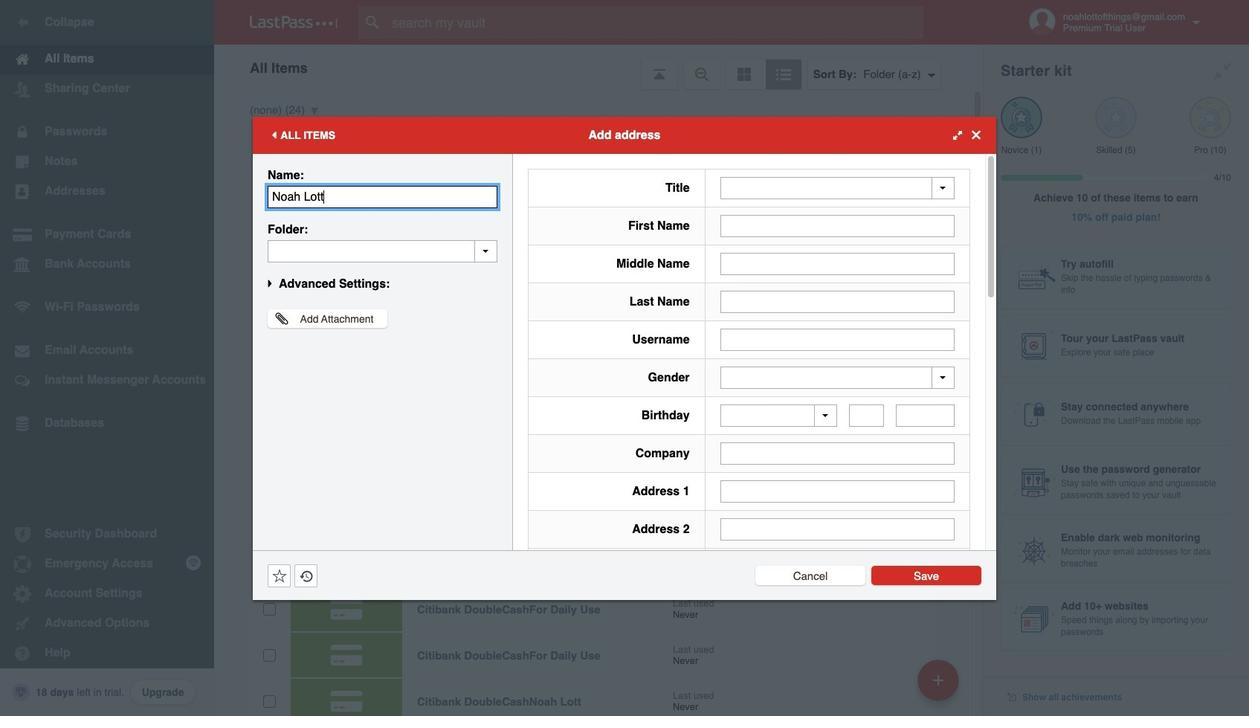 Task type: describe. For each thing, give the bounding box(es) containing it.
lastpass image
[[250, 16, 338, 29]]

Search search field
[[358, 6, 953, 39]]

vault options navigation
[[214, 45, 983, 89]]



Task type: locate. For each thing, give the bounding box(es) containing it.
new item image
[[933, 675, 944, 685]]

main navigation navigation
[[0, 0, 214, 716]]

None text field
[[268, 186, 498, 208], [720, 252, 955, 275], [720, 290, 955, 313], [896, 405, 955, 427], [720, 442, 955, 465], [268, 186, 498, 208], [720, 252, 955, 275], [720, 290, 955, 313], [896, 405, 955, 427], [720, 442, 955, 465]]

new item navigation
[[912, 655, 968, 716]]

dialog
[[253, 116, 997, 716]]

None text field
[[720, 215, 955, 237], [268, 240, 498, 262], [720, 328, 955, 351], [849, 405, 885, 427], [720, 480, 955, 503], [720, 518, 955, 541], [720, 215, 955, 237], [268, 240, 498, 262], [720, 328, 955, 351], [849, 405, 885, 427], [720, 480, 955, 503], [720, 518, 955, 541]]

search my vault text field
[[358, 6, 953, 39]]



